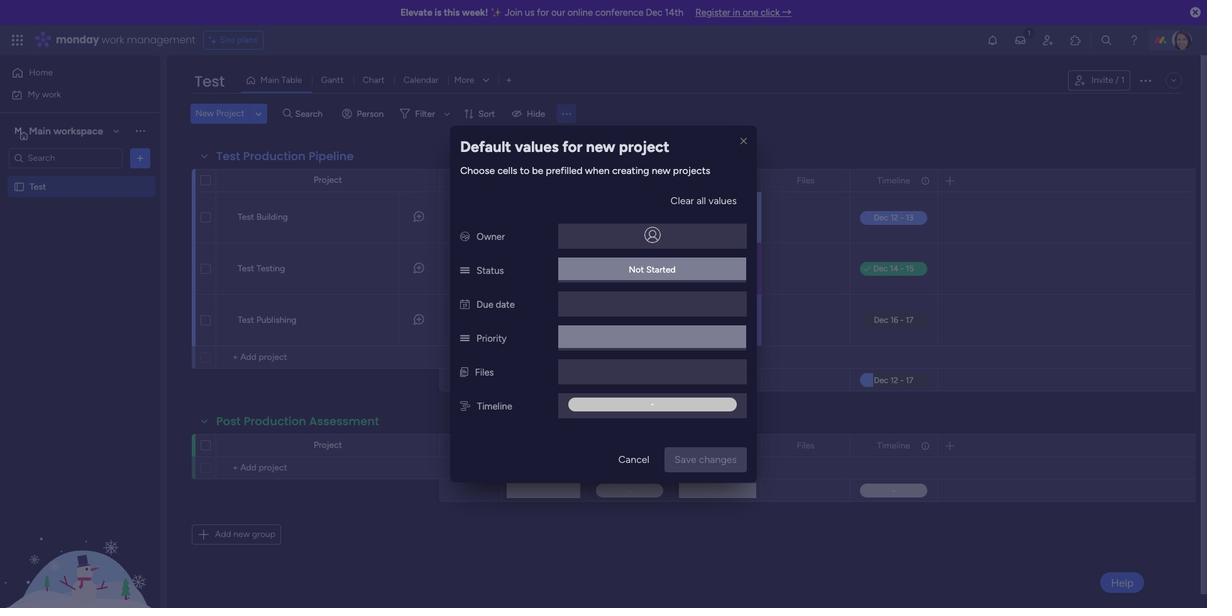 Task type: locate. For each thing, give the bounding box(es) containing it.
group
[[252, 530, 276, 540]]

0 vertical spatial owner
[[458, 175, 484, 186]]

v2 overdue deadline image
[[591, 212, 601, 224]]

production right post
[[244, 414, 306, 430]]

not started
[[629, 265, 676, 276]]

0 vertical spatial v2 status image
[[460, 265, 470, 277]]

new up when
[[587, 138, 616, 156]]

1 vertical spatial priority field
[[701, 439, 735, 453]]

main
[[260, 75, 279, 86], [29, 125, 51, 137]]

owner down "default"
[[458, 175, 484, 186]]

new inside button
[[234, 530, 250, 540]]

project
[[216, 108, 245, 119], [314, 175, 342, 186], [314, 440, 342, 451]]

v2 status image down dapulse date column 'icon'
[[460, 333, 470, 345]]

production down v2 search icon
[[243, 148, 306, 164]]

0 horizontal spatial main
[[29, 125, 51, 137]]

chart
[[363, 75, 385, 86]]

dapulse x slim image
[[741, 136, 747, 147]]

1 vertical spatial project
[[314, 175, 342, 186]]

notifications image
[[987, 34, 1000, 47]]

register in one click → link
[[696, 7, 792, 18]]

priority
[[704, 175, 732, 186], [477, 333, 507, 345], [704, 441, 732, 451]]

work right monday
[[102, 33, 124, 47]]

test for test building
[[238, 212, 254, 223]]

test down new project button
[[216, 148, 240, 164]]

lottie animation element
[[0, 482, 160, 609]]

to
[[520, 165, 530, 177]]

1 horizontal spatial status
[[531, 175, 557, 186]]

cancel button
[[609, 448, 660, 473]]

1 vertical spatial files field
[[794, 439, 818, 453]]

Test field
[[191, 71, 228, 92]]

0 vertical spatial project
[[216, 108, 245, 119]]

date right dapulse date column 'icon'
[[496, 299, 515, 311]]

choose cells to be prefilled when creating new projects
[[460, 165, 711, 177]]

m
[[14, 126, 22, 136]]

project for test production pipeline
[[314, 175, 342, 186]]

building
[[257, 212, 288, 223]]

2 files field from the top
[[794, 439, 818, 453]]

column information image
[[569, 176, 579, 186], [657, 176, 667, 186], [921, 176, 931, 186], [657, 441, 667, 451], [921, 441, 931, 451]]

1 v2 status image from the top
[[460, 265, 470, 277]]

main table button
[[241, 70, 312, 91]]

creating
[[612, 165, 650, 177]]

owner right "v2 multiple person column" 'icon'
[[477, 232, 505, 243]]

1 vertical spatial production
[[244, 414, 306, 430]]

status
[[531, 175, 557, 186], [477, 265, 504, 277]]

click
[[761, 7, 780, 18]]

is
[[435, 7, 442, 18]]

13
[[634, 265, 642, 274]]

week!
[[462, 7, 488, 18]]

files for post production assessment
[[797, 441, 815, 451]]

test testing
[[238, 264, 285, 274]]

dec 13
[[618, 265, 642, 274]]

Owner field
[[454, 174, 487, 188]]

work right the my
[[42, 89, 61, 100]]

0 horizontal spatial due date
[[477, 299, 515, 311]]

monday
[[56, 33, 99, 47]]

2 priority field from the top
[[701, 439, 735, 453]]

owner inside field
[[458, 175, 484, 186]]

more button
[[448, 70, 499, 91]]

main left "table" at the top left
[[260, 75, 279, 86]]

project down pipeline
[[314, 175, 342, 186]]

Priority field
[[701, 174, 735, 188], [701, 439, 735, 453]]

14
[[634, 316, 643, 326]]

date inside "field"
[[630, 175, 648, 186]]

work inside button
[[42, 89, 61, 100]]

0 vertical spatial for
[[537, 7, 549, 18]]

due
[[612, 175, 628, 186], [477, 299, 494, 311]]

2 vertical spatial timeline
[[878, 441, 911, 451]]

due date right when
[[612, 175, 648, 186]]

1 timeline field from the top
[[875, 174, 914, 188]]

option
[[0, 176, 160, 178]]

all
[[697, 195, 707, 207]]

elevate is this week! ✨ join us for our online conference dec 14th
[[401, 7, 684, 18]]

search everything image
[[1101, 34, 1113, 47]]

0 horizontal spatial new
[[234, 530, 250, 540]]

1 vertical spatial for
[[563, 138, 583, 156]]

0 vertical spatial files field
[[794, 174, 818, 188]]

person button
[[337, 104, 392, 124]]

dec
[[646, 7, 663, 18], [618, 214, 632, 223], [618, 265, 632, 274], [618, 316, 632, 326]]

production
[[243, 148, 306, 164], [244, 414, 306, 430]]

0 vertical spatial priority field
[[701, 174, 735, 188]]

plans
[[237, 35, 258, 45]]

project for post production assessment
[[314, 440, 342, 451]]

1 vertical spatial timeline field
[[875, 439, 914, 453]]

be
[[532, 165, 544, 177]]

1 horizontal spatial main
[[260, 75, 279, 86]]

dec left 14th
[[646, 7, 663, 18]]

Test Production Pipeline field
[[213, 148, 357, 165]]

date
[[630, 175, 648, 186], [496, 299, 515, 311]]

dec left 12
[[618, 214, 632, 223]]

this
[[444, 7, 460, 18]]

v2 file column image
[[460, 367, 468, 379]]

menu image
[[561, 108, 573, 120]]

0 vertical spatial values
[[515, 138, 559, 156]]

table
[[282, 75, 302, 86]]

0 horizontal spatial date
[[496, 299, 515, 311]]

v2 status image up dapulse date column 'icon'
[[460, 265, 470, 277]]

1 horizontal spatial work
[[102, 33, 124, 47]]

1 image
[[1024, 26, 1035, 40]]

my
[[28, 89, 40, 100]]

0 horizontal spatial values
[[515, 138, 559, 156]]

us
[[525, 7, 535, 18]]

filter button
[[395, 104, 455, 124]]

due right when
[[612, 175, 628, 186]]

v2 status image
[[460, 265, 470, 277], [460, 333, 470, 345]]

1 vertical spatial due
[[477, 299, 494, 311]]

0 vertical spatial timeline
[[878, 175, 911, 186]]

project right new
[[216, 108, 245, 119]]

due date inside "field"
[[612, 175, 648, 186]]

production inside test production pipeline field
[[243, 148, 306, 164]]

1 vertical spatial timeline
[[477, 401, 513, 413]]

0 vertical spatial files
[[797, 175, 815, 186]]

apps image
[[1070, 34, 1083, 47]]

files
[[797, 175, 815, 186], [475, 367, 494, 379], [797, 441, 815, 451]]

new down project
[[652, 165, 671, 177]]

0 vertical spatial timeline field
[[875, 174, 914, 188]]

low
[[710, 213, 726, 223]]

0 vertical spatial status
[[531, 175, 557, 186]]

dapulse checkmark sign image
[[864, 262, 871, 277]]

2 vertical spatial project
[[314, 440, 342, 451]]

1 horizontal spatial date
[[630, 175, 648, 186]]

monday work management
[[56, 33, 195, 47]]

1 horizontal spatial new
[[587, 138, 616, 156]]

dec left the 14
[[618, 316, 632, 326]]

0 vertical spatial production
[[243, 148, 306, 164]]

1 vertical spatial main
[[29, 125, 51, 137]]

1 vertical spatial work
[[42, 89, 61, 100]]

main inside the workspace selection element
[[29, 125, 51, 137]]

2 vertical spatial new
[[234, 530, 250, 540]]

due inside "field"
[[612, 175, 628, 186]]

see
[[220, 35, 235, 45]]

james peterson image
[[1173, 30, 1193, 50]]

✨
[[491, 7, 503, 18]]

new
[[587, 138, 616, 156], [652, 165, 671, 177], [234, 530, 250, 540]]

0 vertical spatial due date
[[612, 175, 648, 186]]

for up prefilled
[[563, 138, 583, 156]]

dec for test testing
[[618, 265, 632, 274]]

1 horizontal spatial values
[[709, 195, 737, 207]]

test left building
[[238, 212, 254, 223]]

test right public board icon
[[30, 181, 46, 192]]

1 horizontal spatial due date
[[612, 175, 648, 186]]

0 vertical spatial work
[[102, 33, 124, 47]]

elevate
[[401, 7, 433, 18]]

due date right dapulse date column 'icon'
[[477, 299, 515, 311]]

2 vertical spatial files
[[797, 441, 815, 451]]

None field
[[609, 439, 651, 453]]

join
[[505, 7, 523, 18]]

production for post
[[244, 414, 306, 430]]

test publishing
[[238, 315, 297, 326]]

medium
[[702, 315, 734, 326]]

1 vertical spatial priority
[[477, 333, 507, 345]]

2 v2 status image from the top
[[460, 333, 470, 345]]

Files field
[[794, 174, 818, 188], [794, 439, 818, 453]]

test left publishing
[[238, 315, 254, 326]]

dec for test publishing
[[618, 316, 632, 326]]

0 vertical spatial due
[[612, 175, 628, 186]]

sort
[[479, 109, 495, 119]]

due right dapulse date column 'icon'
[[477, 299, 494, 311]]

1 vertical spatial due date
[[477, 299, 515, 311]]

prefilled
[[546, 165, 583, 177]]

home
[[29, 67, 53, 78]]

clear
[[671, 195, 694, 207]]

test
[[194, 71, 225, 92], [216, 148, 240, 164], [30, 181, 46, 192], [238, 212, 254, 223], [238, 264, 254, 274], [238, 315, 254, 326]]

1 files field from the top
[[794, 174, 818, 188]]

Timeline field
[[875, 174, 914, 188], [875, 439, 914, 453]]

owner
[[458, 175, 484, 186], [477, 232, 505, 243]]

dapulse date column image
[[460, 299, 470, 311]]

0 horizontal spatial status
[[477, 265, 504, 277]]

main inside button
[[260, 75, 279, 86]]

0 vertical spatial date
[[630, 175, 648, 186]]

test left testing
[[238, 264, 254, 274]]

dec left 13
[[618, 265, 632, 274]]

v2 done deadline image
[[591, 263, 601, 275]]

project down assessment
[[314, 440, 342, 451]]

1 vertical spatial date
[[496, 299, 515, 311]]

date down project
[[630, 175, 648, 186]]

1 vertical spatial new
[[652, 165, 671, 177]]

for right us
[[537, 7, 549, 18]]

invite members image
[[1042, 34, 1055, 47]]

conference
[[596, 7, 644, 18]]

more
[[454, 75, 475, 86]]

timeline
[[878, 175, 911, 186], [477, 401, 513, 413], [878, 441, 911, 451]]

1 horizontal spatial due
[[612, 175, 628, 186]]

v2 multiple person column image
[[460, 232, 470, 243]]

assessment
[[309, 414, 379, 430]]

1 vertical spatial v2 status image
[[460, 333, 470, 345]]

management
[[127, 33, 195, 47]]

values up be
[[515, 138, 559, 156]]

values up low
[[709, 195, 737, 207]]

dec 12
[[618, 214, 642, 223]]

0 vertical spatial main
[[260, 75, 279, 86]]

1 vertical spatial values
[[709, 195, 737, 207]]

0 horizontal spatial work
[[42, 89, 61, 100]]

work
[[102, 33, 124, 47], [42, 89, 61, 100]]

new right add
[[234, 530, 250, 540]]

production inside post production assessment field
[[244, 414, 306, 430]]

1 vertical spatial status
[[477, 265, 504, 277]]

main right "workspace" image
[[29, 125, 51, 137]]



Task type: vqa. For each thing, say whether or not it's contained in the screenshot.
v2 done deadline image at left top
yes



Task type: describe. For each thing, give the bounding box(es) containing it.
chart button
[[353, 70, 394, 91]]

sort button
[[459, 104, 503, 124]]

→
[[783, 7, 792, 18]]

add new group
[[215, 530, 276, 540]]

project
[[619, 138, 670, 156]]

not
[[629, 265, 644, 276]]

1 priority field from the top
[[701, 174, 735, 188]]

main table
[[260, 75, 302, 86]]

dec 14
[[618, 316, 643, 326]]

2 vertical spatial priority
[[704, 441, 732, 451]]

main for main table
[[260, 75, 279, 86]]

test up new
[[194, 71, 225, 92]]

help image
[[1129, 34, 1141, 47]]

calendar
[[404, 75, 439, 86]]

timeline for second the timeline field from the bottom of the page
[[878, 175, 911, 186]]

register in one click →
[[696, 7, 792, 18]]

workspace
[[53, 125, 103, 137]]

files field for pipeline
[[794, 174, 818, 188]]

lottie animation image
[[0, 482, 160, 609]]

status inside field
[[531, 175, 557, 186]]

1
[[1122, 75, 1125, 86]]

select product image
[[11, 34, 24, 47]]

2 horizontal spatial new
[[652, 165, 671, 177]]

production for test
[[243, 148, 306, 164]]

workspace image
[[12, 124, 25, 138]]

Post Production Assessment field
[[213, 414, 383, 430]]

help button
[[1101, 573, 1145, 594]]

my work
[[28, 89, 61, 100]]

Search field
[[292, 105, 330, 123]]

0 vertical spatial priority
[[704, 175, 732, 186]]

working
[[518, 213, 550, 223]]

pipeline
[[309, 148, 354, 164]]

main for main workspace
[[29, 125, 51, 137]]

working on it
[[518, 213, 570, 223]]

home button
[[8, 63, 135, 83]]

inbox image
[[1015, 34, 1027, 47]]

high
[[709, 264, 727, 274]]

help
[[1112, 577, 1134, 590]]

it
[[565, 213, 570, 223]]

project inside button
[[216, 108, 245, 119]]

test for test production pipeline
[[216, 148, 240, 164]]

projects
[[673, 165, 711, 177]]

started
[[647, 265, 676, 276]]

files for test production pipeline
[[797, 175, 815, 186]]

test inside list box
[[30, 181, 46, 192]]

arrow down image
[[440, 106, 455, 121]]

test building
[[238, 212, 288, 223]]

0 vertical spatial new
[[587, 138, 616, 156]]

add view image
[[507, 76, 512, 85]]

invite / 1 button
[[1069, 70, 1131, 91]]

v2 status image for status
[[460, 265, 470, 277]]

filter
[[415, 109, 435, 119]]

Due date field
[[609, 174, 651, 188]]

work for my
[[42, 89, 61, 100]]

invite
[[1092, 75, 1114, 86]]

v2 search image
[[283, 107, 292, 121]]

public board image
[[13, 181, 25, 193]]

work for monday
[[102, 33, 124, 47]]

new project button
[[191, 104, 250, 124]]

register
[[696, 7, 731, 18]]

online
[[568, 7, 593, 18]]

test for test publishing
[[238, 315, 254, 326]]

on
[[552, 213, 562, 223]]

choose
[[460, 165, 495, 177]]

testing
[[257, 264, 285, 274]]

dec for test building
[[618, 214, 632, 223]]

gantt
[[321, 75, 344, 86]]

files field for assessment
[[794, 439, 818, 453]]

v2 status image for priority
[[460, 333, 470, 345]]

my work button
[[8, 85, 135, 105]]

1 horizontal spatial for
[[563, 138, 583, 156]]

2 timeline field from the top
[[875, 439, 914, 453]]

see plans button
[[203, 31, 264, 50]]

/
[[1116, 75, 1120, 86]]

new
[[196, 108, 214, 119]]

cancel
[[619, 454, 650, 466]]

test production pipeline
[[216, 148, 354, 164]]

clear all values button
[[661, 189, 747, 214]]

main workspace
[[29, 125, 103, 137]]

values inside button
[[709, 195, 737, 207]]

workspace selection element
[[12, 124, 105, 140]]

0 horizontal spatial for
[[537, 7, 549, 18]]

dapulse timeline column image
[[460, 401, 470, 413]]

0 horizontal spatial due
[[477, 299, 494, 311]]

gantt button
[[312, 70, 353, 91]]

12
[[634, 214, 642, 223]]

test list box
[[0, 174, 160, 367]]

when
[[585, 165, 610, 177]]

Status field
[[528, 174, 560, 188]]

person
[[357, 109, 384, 119]]

invite / 1
[[1092, 75, 1125, 86]]

calendar button
[[394, 70, 448, 91]]

hide
[[527, 109, 546, 119]]

angle down image
[[256, 109, 262, 119]]

clear all values
[[671, 195, 737, 207]]

add new group button
[[192, 525, 281, 545]]

post
[[216, 414, 241, 430]]

Search in workspace field
[[26, 151, 105, 165]]

one
[[743, 7, 759, 18]]

new project
[[196, 108, 245, 119]]

post production assessment
[[216, 414, 379, 430]]

1 vertical spatial files
[[475, 367, 494, 379]]

cells
[[498, 165, 518, 177]]

test for test testing
[[238, 264, 254, 274]]

timeline for first the timeline field from the bottom of the page
[[878, 441, 911, 451]]

1 vertical spatial owner
[[477, 232, 505, 243]]

add
[[215, 530, 231, 540]]

see plans
[[220, 35, 258, 45]]

hide button
[[507, 104, 553, 124]]



